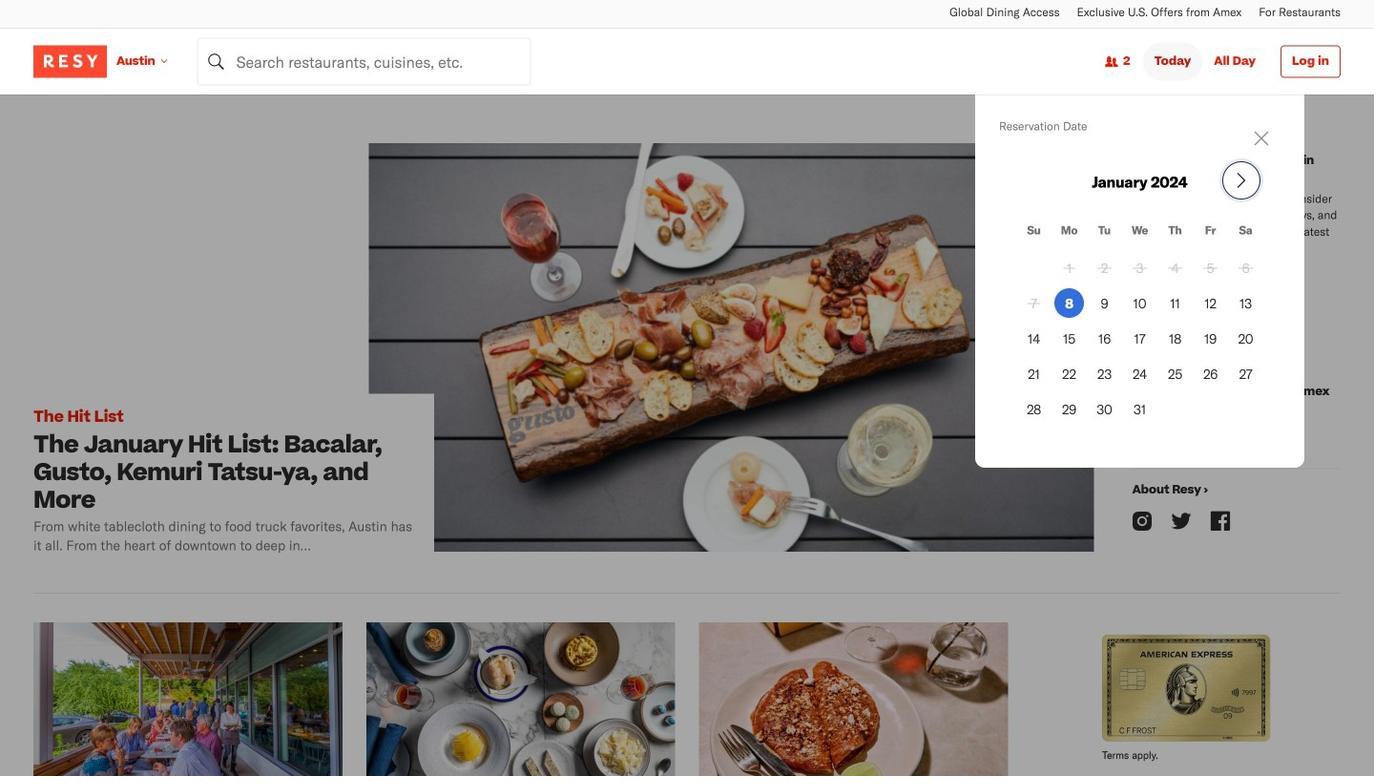 Task type: vqa. For each thing, say whether or not it's contained in the screenshot.
field
no



Task type: describe. For each thing, give the bounding box(es) containing it.
4 row from the top
[[1020, 324, 1261, 353]]

Search restaurants, cuisines, etc. text field
[[197, 38, 531, 85]]

6 row from the top
[[1020, 394, 1261, 424]]

resy blog content element
[[33, 95, 1341, 776]]

3 row from the top
[[1020, 288, 1261, 318]]

dialog inside the main resy banner
[[976, 95, 1305, 468]]

2 row from the top
[[1020, 253, 1261, 283]]

7 column header from the left
[[1232, 223, 1261, 247]]



Task type: locate. For each thing, give the bounding box(es) containing it.
6 column header from the left
[[1196, 223, 1226, 247]]

4 column header from the left
[[1126, 223, 1155, 247]]

5 column header from the left
[[1161, 223, 1191, 247]]

table inside dialog
[[1014, 163, 1267, 430]]

1 column header from the left
[[1020, 223, 1049, 247]]

dialog
[[976, 95, 1305, 468]]

row
[[1020, 223, 1261, 247], [1020, 253, 1261, 283], [1020, 288, 1261, 318], [1020, 324, 1261, 353], [1020, 359, 1261, 389], [1020, 394, 1261, 424]]

1 row from the top
[[1020, 223, 1261, 247]]

cell
[[1055, 253, 1085, 283], [1090, 253, 1120, 283], [1126, 253, 1155, 283], [1161, 253, 1191, 283], [1196, 253, 1226, 283], [1232, 253, 1261, 283], [1020, 288, 1049, 318], [1055, 288, 1085, 318], [1090, 288, 1120, 318], [1126, 288, 1155, 318], [1161, 288, 1191, 318], [1196, 288, 1226, 318], [1232, 288, 1261, 318], [1020, 324, 1049, 353], [1055, 324, 1085, 353], [1090, 324, 1120, 353], [1126, 324, 1155, 353], [1161, 324, 1191, 353], [1196, 324, 1226, 353], [1232, 324, 1261, 353], [1020, 359, 1049, 389], [1055, 359, 1085, 389], [1090, 359, 1120, 389], [1126, 359, 1155, 389], [1161, 359, 1191, 389], [1196, 359, 1226, 389], [1232, 359, 1261, 389], [1020, 394, 1049, 424], [1055, 394, 1085, 424], [1090, 394, 1120, 424], [1126, 394, 1155, 424]]

about resy, statistics, and social media links element
[[1123, 143, 1341, 564]]

2 column header from the left
[[1055, 223, 1085, 247]]

3 column header from the left
[[1090, 223, 1120, 247]]

column header
[[1020, 223, 1049, 247], [1055, 223, 1085, 247], [1090, 223, 1120, 247], [1126, 223, 1155, 247], [1161, 223, 1191, 247], [1196, 223, 1226, 247], [1232, 223, 1261, 247]]

table
[[1014, 163, 1267, 430]]

main resy banner
[[0, 19, 1375, 776]]

5 row from the top
[[1020, 359, 1261, 389]]



